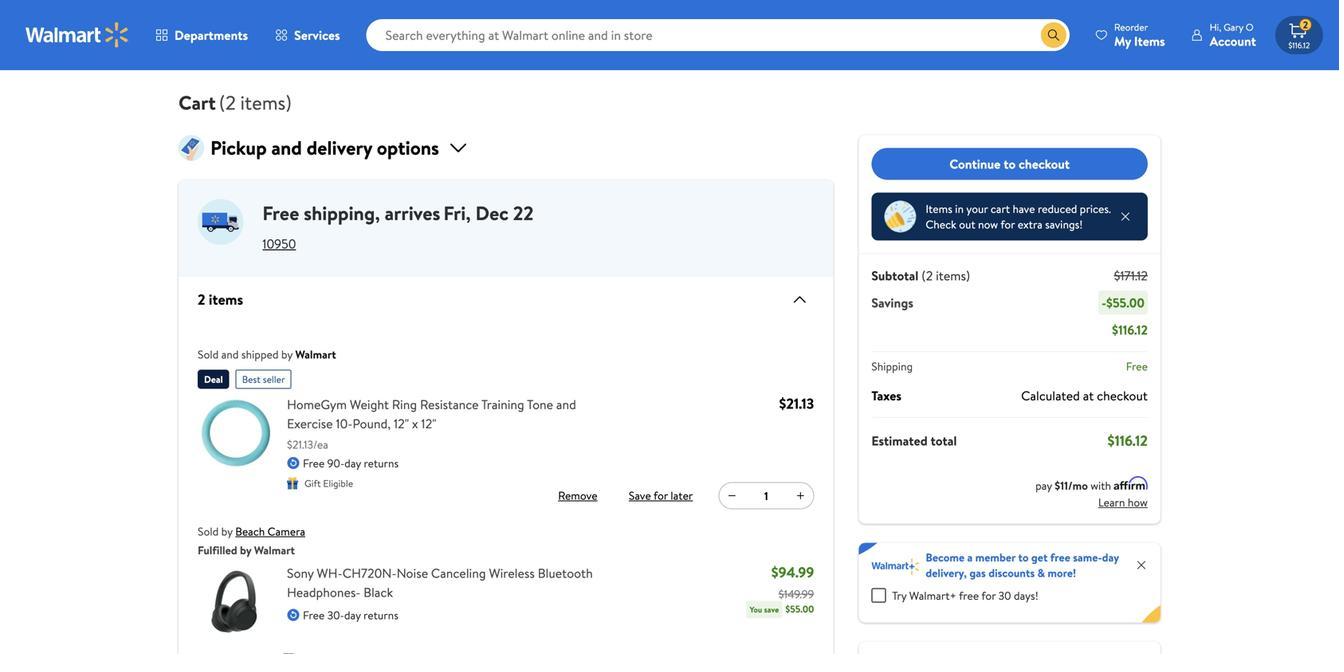 Task type: vqa. For each thing, say whether or not it's contained in the screenshot.
Salsa & Dips link to the left 'Salsa & Dips'
no



Task type: describe. For each thing, give the bounding box(es) containing it.
and inside homegym weight ring resistance training tone and exercise 10-pound, 12" x 12" $21.13/ea
[[557, 396, 577, 413]]

savings!
[[1046, 217, 1083, 232]]

with
[[1091, 478, 1112, 493]]

save
[[765, 604, 779, 615]]

items) for subtotal (2 items)
[[936, 267, 971, 284]]

30
[[999, 588, 1012, 603]]

sold and shipped by walmart
[[198, 347, 336, 362]]

items inside items in your cart have reduced prices. check out now for extra savings!
[[926, 201, 953, 217]]

eligible
[[323, 477, 353, 490]]

cart (2 items)
[[179, 89, 292, 116]]

sony
[[287, 564, 314, 582]]

$94.99
[[772, 562, 815, 582]]

0 horizontal spatial by
[[221, 524, 233, 539]]

canceling
[[431, 564, 486, 582]]

day for free 30-day returns
[[344, 607, 361, 623]]

sony wh-ch720n-noise canceling wireless bluetooth headphones- black, with add-on services, 1 in cart image
[[198, 563, 274, 640]]

my
[[1115, 32, 1132, 50]]

1 vertical spatial $116.12
[[1113, 321, 1149, 339]]

tone
[[527, 396, 554, 413]]

seller
[[263, 372, 285, 386]]

walmart plus image
[[872, 559, 920, 575]]

free shipping, arrives fri, dec 22 10950 element
[[179, 180, 834, 263]]

for inside save for later button
[[654, 488, 668, 503]]

walmart image
[[26, 22, 129, 48]]

cart
[[179, 89, 216, 116]]

calculated
[[1022, 387, 1081, 404]]

2 vertical spatial $116.12
[[1108, 431, 1149, 451]]

gift
[[305, 477, 321, 490]]

day inside become a member to get free same-day delivery, gas discounts & more!
[[1103, 550, 1120, 565]]

checkout for calculated at checkout
[[1098, 387, 1149, 404]]

fri,
[[444, 200, 471, 227]]

camera
[[268, 524, 305, 539]]

try
[[893, 588, 907, 603]]

free shipping , arrives fri, dec 22
[[263, 200, 534, 227]]

free for free
[[1127, 359, 1149, 374]]

items
[[209, 290, 243, 309]]

pickup
[[211, 134, 267, 161]]

savings
[[872, 294, 914, 311]]

and for sold
[[221, 347, 239, 362]]

discounts
[[989, 565, 1035, 581]]

1
[[765, 488, 769, 503]]

reorder
[[1115, 20, 1149, 34]]

services
[[294, 26, 340, 44]]

hi, gary o account
[[1211, 20, 1257, 50]]

black
[[364, 583, 393, 601]]

free for free shipping , arrives fri, dec 22
[[263, 200, 299, 227]]

increase quantity homegym weight ring resistance training tone and exercise 10-pound, 12" x 12", current quantity 1 image
[[795, 489, 807, 502]]

resistance
[[420, 396, 479, 413]]

and for pickup
[[272, 134, 302, 161]]

learn
[[1099, 494, 1126, 510]]

ring
[[392, 396, 417, 413]]

services button
[[262, 16, 354, 54]]

&
[[1038, 565, 1046, 581]]

weight
[[350, 396, 389, 413]]

checkout for continue to checkout
[[1019, 155, 1070, 173]]

pay $11/mo with
[[1036, 478, 1115, 493]]

subtotal (2 items)
[[872, 267, 971, 284]]

departments button
[[142, 16, 262, 54]]

shipping
[[304, 200, 375, 227]]

continue to checkout
[[950, 155, 1070, 173]]

subtotal
[[872, 267, 919, 284]]

in
[[956, 201, 964, 217]]

fulfilled
[[198, 542, 237, 558]]

how
[[1128, 494, 1149, 510]]

homegym weight ring resistance training tone and exercise 10-pound, 12" x 12", with add-on services, $21.13/ea, 1 in cart gift eligible image
[[198, 395, 274, 471]]

member
[[976, 550, 1016, 565]]

save
[[629, 488, 652, 503]]

affirm image
[[1115, 476, 1149, 490]]

cart_gic_illustration image
[[179, 135, 204, 161]]

save for later
[[629, 488, 693, 503]]

hide all items image
[[784, 290, 810, 309]]

pay
[[1036, 478, 1053, 493]]

1 horizontal spatial walmart
[[295, 347, 336, 362]]

$149.99
[[779, 586, 815, 602]]

sold for sold by beach camera fulfilled by walmart
[[198, 524, 219, 539]]

estimated
[[872, 432, 928, 449]]

sold by beach camera fulfilled by walmart
[[198, 524, 305, 558]]

wireless
[[489, 564, 535, 582]]

cart
[[991, 201, 1011, 217]]

(2 for subtotal
[[922, 267, 933, 284]]

walmart inside sold by beach camera fulfilled by walmart
[[254, 542, 295, 558]]

your
[[967, 201, 989, 217]]

check
[[926, 217, 957, 232]]

noise
[[397, 564, 428, 582]]

out
[[960, 217, 976, 232]]

reduced price image
[[885, 201, 917, 232]]

deal
[[204, 372, 223, 386]]

try walmart+ free for 30 days!
[[893, 588, 1039, 603]]

total
[[931, 432, 958, 449]]

free for free 90-day returns
[[303, 455, 325, 471]]

homegym weight ring resistance training tone and exercise 10-pound, 12" x 12" $21.13/ea
[[287, 396, 577, 452]]

pickup and delivery options button
[[179, 134, 834, 161]]

arrives
[[385, 200, 441, 227]]

account
[[1211, 32, 1257, 50]]

headphones-
[[287, 583, 361, 601]]

departments
[[175, 26, 248, 44]]

bluetooth
[[538, 564, 593, 582]]



Task type: locate. For each thing, give the bounding box(es) containing it.
1 horizontal spatial items)
[[936, 267, 971, 284]]

2 horizontal spatial and
[[557, 396, 577, 413]]

sold up "deal"
[[198, 347, 219, 362]]

1 12" from the left
[[394, 415, 409, 432]]

0 vertical spatial $55.00
[[1107, 294, 1145, 311]]

$55.00 down $171.12
[[1107, 294, 1145, 311]]

free for free 30-day returns
[[303, 607, 325, 623]]

Try Walmart+ free for 30 days! checkbox
[[872, 588, 886, 603]]

0 vertical spatial free
[[1051, 550, 1071, 565]]

1 vertical spatial returns
[[364, 607, 399, 623]]

items inside the reorder my items
[[1135, 32, 1166, 50]]

1 vertical spatial checkout
[[1098, 387, 1149, 404]]

banner
[[859, 543, 1161, 623]]

walmart up homegym
[[295, 347, 336, 362]]

sony wh-ch720n-noise canceling wireless bluetooth headphones- black
[[287, 564, 593, 601]]

learn how
[[1099, 494, 1149, 510]]

1 vertical spatial 2
[[198, 290, 205, 309]]

$11/mo
[[1055, 478, 1089, 493]]

1 horizontal spatial by
[[240, 542, 252, 558]]

10-
[[336, 415, 353, 432]]

checkout right the at
[[1098, 387, 1149, 404]]

free down gas on the right bottom
[[960, 588, 980, 603]]

-
[[1102, 294, 1107, 311]]

2 vertical spatial by
[[240, 542, 252, 558]]

close nudge image
[[1120, 210, 1133, 223]]

and
[[272, 134, 302, 161], [221, 347, 239, 362], [557, 396, 577, 413]]

$94.99 $149.99 you save $55.00
[[750, 562, 815, 616]]

now
[[979, 217, 999, 232]]

0 horizontal spatial checkout
[[1019, 155, 1070, 173]]

returns for free 90-day returns
[[364, 455, 399, 471]]

sold inside sold by beach camera fulfilled by walmart
[[198, 524, 219, 539]]

delivery,
[[926, 565, 967, 581]]

options
[[377, 134, 439, 161]]

(2 for cart
[[219, 89, 236, 116]]

10950
[[263, 235, 296, 252]]

beach
[[235, 524, 265, 539]]

0 vertical spatial sold
[[198, 347, 219, 362]]

delivery
[[307, 134, 372, 161]]

homegym weight ring resistance training tone and exercise 10-pound, 12" x 12" link
[[287, 395, 620, 433]]

0 horizontal spatial for
[[654, 488, 668, 503]]

Search search field
[[367, 19, 1070, 51]]

0 vertical spatial for
[[1001, 217, 1016, 232]]

1 vertical spatial items
[[926, 201, 953, 217]]

0 vertical spatial by
[[281, 347, 293, 362]]

$55.00
[[1107, 294, 1145, 311], [786, 602, 815, 616]]

gift eligible
[[305, 477, 353, 490]]

0 horizontal spatial and
[[221, 347, 239, 362]]

0 vertical spatial walmart
[[295, 347, 336, 362]]

items) for cart (2 items)
[[240, 89, 292, 116]]

1 horizontal spatial (2
[[922, 267, 933, 284]]

to inside button
[[1004, 155, 1016, 173]]

2 vertical spatial and
[[557, 396, 577, 413]]

x
[[412, 415, 418, 432]]

day for free 90-day returns
[[345, 455, 361, 471]]

2 for 2 items
[[198, 290, 205, 309]]

1 vertical spatial free
[[960, 588, 980, 603]]

reduced
[[1038, 201, 1078, 217]]

ch720n-
[[343, 564, 397, 582]]

1 horizontal spatial free
[[1051, 550, 1071, 565]]

free down $21.13/ea
[[303, 455, 325, 471]]

1 horizontal spatial 12"
[[421, 415, 437, 432]]

1 vertical spatial day
[[1103, 550, 1120, 565]]

best
[[242, 372, 261, 386]]

$116.12
[[1289, 40, 1311, 51], [1113, 321, 1149, 339], [1108, 431, 1149, 451]]

to right 'continue'
[[1004, 155, 1016, 173]]

to
[[1004, 155, 1016, 173], [1019, 550, 1029, 565]]

checkout inside button
[[1019, 155, 1070, 173]]

by down the beach
[[240, 542, 252, 558]]

checkout up reduced
[[1019, 155, 1070, 173]]

calculated at checkout
[[1022, 387, 1149, 404]]

have
[[1013, 201, 1036, 217]]

$116.12 up affirm 'image' at the bottom
[[1108, 431, 1149, 451]]

0 vertical spatial (2
[[219, 89, 236, 116]]

o
[[1247, 20, 1254, 34]]

a
[[968, 550, 973, 565]]

0 horizontal spatial items
[[926, 201, 953, 217]]

sold for sold and shipped by walmart
[[198, 347, 219, 362]]

returns
[[364, 455, 399, 471], [364, 607, 399, 623]]

12" left the x
[[394, 415, 409, 432]]

search icon image
[[1048, 29, 1061, 41]]

free up calculated at checkout
[[1127, 359, 1149, 374]]

save for later button
[[626, 483, 697, 508]]

continue
[[950, 155, 1001, 173]]

0 horizontal spatial (2
[[219, 89, 236, 116]]

0 vertical spatial checkout
[[1019, 155, 1070, 173]]

0 horizontal spatial 12"
[[394, 415, 409, 432]]

2 right o
[[1304, 18, 1309, 32]]

wh-
[[317, 564, 343, 582]]

1 sold from the top
[[198, 347, 219, 362]]

days!
[[1015, 588, 1039, 603]]

1 returns from the top
[[364, 455, 399, 471]]

,
[[375, 200, 380, 227]]

day up eligible
[[345, 455, 361, 471]]

(2 right cart
[[219, 89, 236, 116]]

items) down check
[[936, 267, 971, 284]]

returns down pound,
[[364, 455, 399, 471]]

$55.00 inside $94.99 $149.99 you save $55.00
[[786, 602, 815, 616]]

estimated total
[[872, 432, 958, 449]]

beach camera link
[[235, 524, 305, 539]]

1 vertical spatial to
[[1019, 550, 1029, 565]]

extra
[[1018, 217, 1043, 232]]

0 vertical spatial items
[[1135, 32, 1166, 50]]

prices.
[[1081, 201, 1112, 217]]

0 horizontal spatial walmart
[[254, 542, 295, 558]]

0 vertical spatial items)
[[240, 89, 292, 116]]

0 vertical spatial 2
[[1304, 18, 1309, 32]]

0 horizontal spatial free
[[960, 588, 980, 603]]

for right save
[[654, 488, 668, 503]]

and right pickup
[[272, 134, 302, 161]]

$116.12 right account
[[1289, 40, 1311, 51]]

0 vertical spatial returns
[[364, 455, 399, 471]]

remove button
[[553, 483, 604, 508]]

day
[[345, 455, 361, 471], [1103, 550, 1120, 565], [344, 607, 361, 623]]

returns for free 30-day returns
[[364, 607, 399, 623]]

for right now
[[1001, 217, 1016, 232]]

you
[[750, 604, 763, 615]]

1 horizontal spatial items
[[1135, 32, 1166, 50]]

0 vertical spatial to
[[1004, 155, 1016, 173]]

2 12" from the left
[[421, 415, 437, 432]]

walmart
[[295, 347, 336, 362], [254, 542, 295, 558]]

shipping
[[872, 359, 913, 374]]

0 vertical spatial and
[[272, 134, 302, 161]]

1 horizontal spatial for
[[982, 588, 996, 603]]

2 vertical spatial for
[[982, 588, 996, 603]]

$21.13/ea
[[287, 437, 328, 452]]

1 vertical spatial walmart
[[254, 542, 295, 558]]

2
[[1304, 18, 1309, 32], [198, 290, 205, 309]]

fulfillment logo image
[[198, 199, 243, 245]]

shipped
[[242, 347, 279, 362]]

12"
[[394, 415, 409, 432], [421, 415, 437, 432]]

(2
[[219, 89, 236, 116], [922, 267, 933, 284]]

2 sold from the top
[[198, 524, 219, 539]]

0 horizontal spatial items)
[[240, 89, 292, 116]]

90-
[[327, 455, 345, 471]]

continue to checkout button
[[872, 148, 1149, 180]]

items)
[[240, 89, 292, 116], [936, 267, 971, 284]]

more!
[[1048, 565, 1077, 581]]

hi,
[[1211, 20, 1222, 34]]

and right tone
[[557, 396, 577, 413]]

walmart down beach camera link
[[254, 542, 295, 558]]

by
[[281, 347, 293, 362], [221, 524, 233, 539], [240, 542, 252, 558]]

dec
[[476, 200, 509, 227]]

items left in
[[926, 201, 953, 217]]

1 horizontal spatial checkout
[[1098, 387, 1149, 404]]

2 vertical spatial day
[[344, 607, 361, 623]]

1 vertical spatial sold
[[198, 524, 219, 539]]

sold up fulfilled
[[198, 524, 219, 539]]

free 90-day returns
[[303, 455, 399, 471]]

to inside become a member to get free same-day delivery, gas discounts & more!
[[1019, 550, 1029, 565]]

day left close walmart plus section icon at the right bottom of the page
[[1103, 550, 1120, 565]]

$21.13
[[780, 394, 815, 414]]

$55.00 down $149.99
[[786, 602, 815, 616]]

1 vertical spatial $55.00
[[786, 602, 815, 616]]

and up "deal"
[[221, 347, 239, 362]]

2 horizontal spatial by
[[281, 347, 293, 362]]

0 vertical spatial $116.12
[[1289, 40, 1311, 51]]

best seller
[[242, 372, 285, 386]]

homegym
[[287, 396, 347, 413]]

returns down black
[[364, 607, 399, 623]]

0 horizontal spatial 2
[[198, 290, 205, 309]]

exercise
[[287, 415, 333, 432]]

by up fulfilled
[[221, 524, 233, 539]]

items) up pickup
[[240, 89, 292, 116]]

Walmart Site-Wide search field
[[367, 19, 1070, 51]]

1 horizontal spatial $55.00
[[1107, 294, 1145, 311]]

1 horizontal spatial and
[[272, 134, 302, 161]]

10950 button
[[263, 235, 296, 252]]

2 returns from the top
[[364, 607, 399, 623]]

1 vertical spatial by
[[221, 524, 233, 539]]

1 vertical spatial items)
[[936, 267, 971, 284]]

decrease quantity homegym weight ring resistance training tone and exercise 10-pound, 12" x 12", current quantity 1 image
[[726, 489, 739, 502]]

for inside items in your cart have reduced prices. check out now for extra savings!
[[1001, 217, 1016, 232]]

1 vertical spatial (2
[[922, 267, 933, 284]]

0 horizontal spatial $55.00
[[786, 602, 815, 616]]

1 vertical spatial for
[[654, 488, 668, 503]]

1 horizontal spatial 2
[[1304, 18, 1309, 32]]

$171.12
[[1115, 267, 1149, 284]]

taxes
[[872, 387, 902, 404]]

(2 right subtotal
[[922, 267, 933, 284]]

free right get
[[1051, 550, 1071, 565]]

1 vertical spatial and
[[221, 347, 239, 362]]

free
[[263, 200, 299, 227], [1127, 359, 1149, 374], [303, 455, 325, 471], [303, 607, 325, 623]]

for left the 30
[[982, 588, 996, 603]]

0 vertical spatial day
[[345, 455, 361, 471]]

for
[[1001, 217, 1016, 232], [654, 488, 668, 503], [982, 588, 996, 603]]

1 horizontal spatial to
[[1019, 550, 1029, 565]]

day down headphones-
[[344, 607, 361, 623]]

2 left the items
[[198, 290, 205, 309]]

free inside free shipping, arrives fri, dec 22 10950 element
[[263, 200, 299, 227]]

free inside become a member to get free same-day delivery, gas discounts & more!
[[1051, 550, 1071, 565]]

-$55.00
[[1102, 294, 1145, 311]]

banner containing become a member to get free same-day delivery, gas discounts & more!
[[859, 543, 1161, 623]]

training
[[482, 396, 525, 413]]

items right 'my'
[[1135, 32, 1166, 50]]

at
[[1084, 387, 1095, 404]]

close walmart plus section image
[[1136, 559, 1149, 571]]

gifteligibleicon image
[[287, 477, 298, 489]]

$116.12 down -$55.00
[[1113, 321, 1149, 339]]

free left 30-
[[303, 607, 325, 623]]

2 horizontal spatial for
[[1001, 217, 1016, 232]]

2 items
[[198, 290, 243, 309]]

free up 10950
[[263, 200, 299, 227]]

sony wh-ch720n-noise canceling wireless bluetooth headphones- black link
[[287, 563, 620, 602]]

0 horizontal spatial to
[[1004, 155, 1016, 173]]

12" right the x
[[421, 415, 437, 432]]

to left get
[[1019, 550, 1029, 565]]

2 for 2
[[1304, 18, 1309, 32]]

by right the shipped
[[281, 347, 293, 362]]



